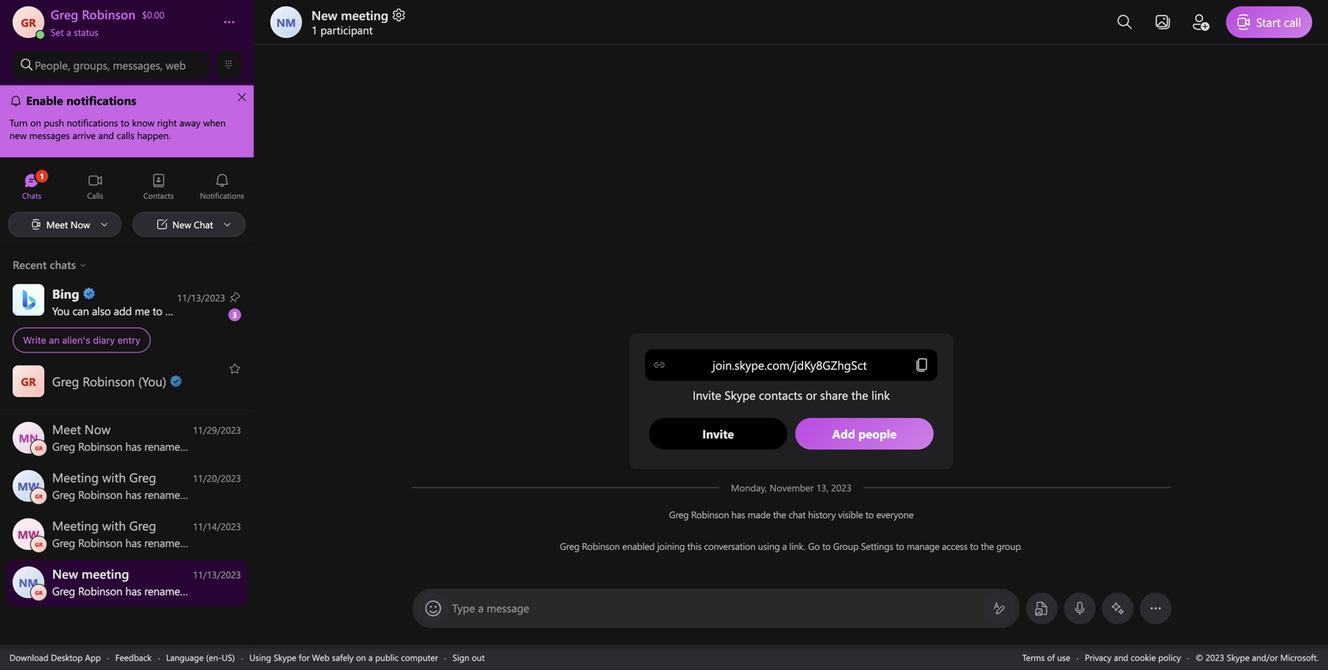 Task type: locate. For each thing, give the bounding box(es) containing it.
new
[[312, 6, 338, 23]]

cookie
[[1131, 652, 1157, 664]]

1 horizontal spatial robinson
[[692, 509, 729, 521]]

language (en-us)
[[166, 652, 235, 664]]

has
[[732, 509, 746, 521]]

enabled
[[623, 540, 655, 553]]

1 vertical spatial greg
[[560, 540, 580, 553]]

feedback
[[115, 652, 152, 664]]

greg for greg robinson enabled joining this conversation using a link. go to group settings to manage access to the group.
[[560, 540, 580, 553]]

0 horizontal spatial greg
[[560, 540, 580, 553]]

download desktop app
[[9, 652, 101, 664]]

made
[[748, 509, 771, 521]]

set a status button
[[51, 22, 207, 38]]

this
[[688, 540, 702, 553]]

out
[[472, 652, 485, 664]]

skype
[[274, 652, 297, 664]]

1 vertical spatial robinson
[[582, 540, 620, 553]]

download
[[9, 652, 49, 664]]

set a status
[[51, 26, 99, 38]]

to
[[866, 509, 874, 521], [823, 540, 831, 553], [896, 540, 905, 553], [971, 540, 979, 553]]

greg robinson enabled joining this conversation using a link. go to group settings to manage access to the group.
[[560, 540, 1023, 553]]

download desktop app link
[[9, 652, 101, 664]]

web
[[166, 58, 186, 72]]

sign out link
[[453, 652, 485, 664]]

Type a message text field
[[453, 601, 981, 617]]

manage
[[907, 540, 940, 553]]

link.
[[790, 540, 806, 553]]

an
[[49, 335, 60, 346]]

robinson for has made the chat history visible to everyone
[[692, 509, 729, 521]]

the
[[773, 509, 787, 521], [981, 540, 995, 553]]

0 vertical spatial greg
[[670, 509, 689, 521]]

language (en-us) link
[[166, 652, 235, 664]]

0 horizontal spatial the
[[773, 509, 787, 521]]

0 horizontal spatial robinson
[[582, 540, 620, 553]]

language
[[166, 652, 204, 664]]

greg
[[670, 509, 689, 521], [560, 540, 580, 553]]

a right on
[[369, 652, 373, 664]]

using skype for web safely on a public computer link
[[250, 652, 438, 664]]

alien's
[[62, 335, 90, 346]]

1 horizontal spatial the
[[981, 540, 995, 553]]

0 vertical spatial the
[[773, 509, 787, 521]]

0 vertical spatial robinson
[[692, 509, 729, 521]]

greg up joining
[[670, 509, 689, 521]]

1 horizontal spatial greg
[[670, 509, 689, 521]]

to right settings in the right of the page
[[896, 540, 905, 553]]

message
[[487, 601, 530, 616]]

robinson left enabled
[[582, 540, 620, 553]]

joining
[[658, 540, 685, 553]]

terms of use link
[[1023, 652, 1071, 664]]

diary
[[93, 335, 115, 346]]

a right set
[[66, 26, 71, 38]]

tab list
[[0, 166, 254, 210]]

privacy and cookie policy
[[1086, 652, 1182, 664]]

us)
[[222, 652, 235, 664]]

safely
[[332, 652, 354, 664]]

to right access in the right of the page
[[971, 540, 979, 553]]

the left chat
[[773, 509, 787, 521]]

policy
[[1159, 652, 1182, 664]]

sign out
[[453, 652, 485, 664]]

the left group.
[[981, 540, 995, 553]]

greg left enabled
[[560, 540, 580, 553]]

entry
[[118, 335, 140, 346]]

robinson left has
[[692, 509, 729, 521]]

a inside button
[[66, 26, 71, 38]]

everyone
[[877, 509, 914, 521]]

conversation
[[704, 540, 756, 553]]

using skype for web safely on a public computer
[[250, 652, 438, 664]]

robinson
[[692, 509, 729, 521], [582, 540, 620, 553]]

chat
[[789, 509, 806, 521]]

people, groups, messages, web
[[35, 58, 186, 72]]

a
[[66, 26, 71, 38], [783, 540, 787, 553], [478, 601, 484, 616], [369, 652, 373, 664]]

sign
[[453, 652, 470, 664]]



Task type: describe. For each thing, give the bounding box(es) containing it.
privacy and cookie policy link
[[1086, 652, 1182, 664]]

terms of use
[[1023, 652, 1071, 664]]

write an alien's diary entry button
[[0, 281, 254, 358]]

type
[[452, 601, 475, 616]]

privacy
[[1086, 652, 1112, 664]]

desktop
[[51, 652, 83, 664]]

feedback link
[[115, 652, 152, 664]]

web
[[312, 652, 330, 664]]

a left link. on the bottom right of the page
[[783, 540, 787, 553]]

go
[[809, 540, 820, 553]]

(en-
[[206, 652, 222, 664]]

group.
[[997, 540, 1023, 553]]

using
[[250, 652, 271, 664]]

meeting
[[341, 6, 389, 23]]

set
[[51, 26, 64, 38]]

people, groups, messages, web button
[[13, 51, 210, 79]]

history
[[809, 509, 836, 521]]

on
[[356, 652, 366, 664]]

to right go
[[823, 540, 831, 553]]

use
[[1058, 652, 1071, 664]]

terms
[[1023, 652, 1045, 664]]

to right "visible"
[[866, 509, 874, 521]]

messages,
[[113, 58, 163, 72]]

greg robinson has made the chat history visible to everyone
[[670, 509, 914, 521]]

groups,
[[73, 58, 110, 72]]

write an alien's diary entry
[[23, 335, 140, 346]]

computer
[[401, 652, 438, 664]]

access
[[942, 540, 968, 553]]

1 vertical spatial the
[[981, 540, 995, 553]]

status
[[74, 26, 99, 38]]

people,
[[35, 58, 70, 72]]

for
[[299, 652, 310, 664]]

app
[[85, 652, 101, 664]]

group
[[834, 540, 859, 553]]

settings
[[862, 540, 894, 553]]

robinson for enabled joining this conversation using a link. go to group settings to manage access to the group.
[[582, 540, 620, 553]]

of
[[1048, 652, 1055, 664]]

and
[[1115, 652, 1129, 664]]

a right the 'type'
[[478, 601, 484, 616]]

public
[[375, 652, 399, 664]]

write
[[23, 335, 46, 346]]

new meeting button
[[312, 6, 407, 23]]

greg for greg robinson has made the chat history visible to everyone
[[670, 509, 689, 521]]

type a message
[[452, 601, 530, 616]]

visible
[[839, 509, 864, 521]]

new meeting
[[312, 6, 389, 23]]

using
[[758, 540, 780, 553]]



Task type: vqa. For each thing, say whether or not it's contained in the screenshot.
and
yes



